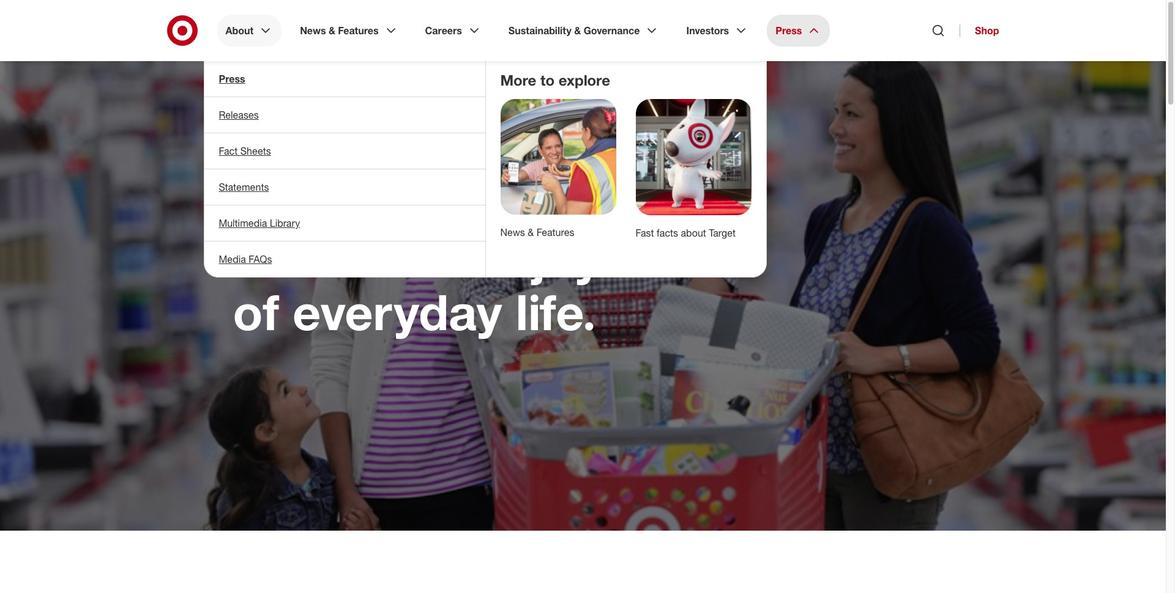 Task type: locate. For each thing, give the bounding box(es) containing it.
news & features link
[[291, 15, 407, 47], [500, 226, 574, 239]]

0 vertical spatial press link
[[767, 15, 830, 47]]

here
[[377, 121, 481, 181]]

facts
[[657, 227, 678, 239]]

releases
[[219, 109, 259, 121]]

about for about we're here to help all families discover the joy of everyday life.
[[233, 100, 275, 119]]

features
[[338, 24, 379, 37], [537, 226, 574, 239]]

a team member hands a guest a starbucks bag at drive up image
[[500, 99, 616, 215]]

library
[[270, 217, 300, 230]]

0 horizontal spatial features
[[338, 24, 379, 37]]

1 horizontal spatial news
[[500, 226, 525, 239]]

1 vertical spatial press link
[[204, 61, 485, 97]]

1 vertical spatial about
[[233, 100, 275, 119]]

more
[[500, 71, 536, 89]]

press link
[[767, 15, 830, 47], [204, 61, 485, 97]]

0 horizontal spatial news
[[300, 24, 326, 37]]

careers
[[425, 24, 462, 37]]

sustainability & governance link
[[500, 15, 668, 47]]

more to explore
[[500, 71, 610, 89]]

of
[[233, 282, 279, 342]]

press
[[776, 24, 802, 37], [219, 73, 245, 85]]

sustainability
[[509, 24, 572, 37]]

fact sheets
[[219, 145, 271, 157]]

about link
[[217, 15, 282, 47]]

1 horizontal spatial features
[[537, 226, 574, 239]]

news
[[300, 24, 326, 37], [500, 226, 525, 239]]

fact
[[219, 145, 238, 157]]

0 horizontal spatial press link
[[204, 61, 485, 97]]

site navigation element
[[0, 0, 1175, 594]]

0 horizontal spatial &
[[329, 24, 335, 37]]

media faqs
[[219, 253, 272, 266]]

sustainability & governance
[[509, 24, 640, 37]]

help
[[233, 174, 333, 234]]

1 horizontal spatial press link
[[767, 15, 830, 47]]

news for leftmost the news & features link
[[300, 24, 326, 37]]

2 horizontal spatial &
[[574, 24, 581, 37]]

about
[[681, 227, 706, 239]]

investors link
[[678, 15, 757, 47]]

shop
[[975, 24, 999, 37]]

faqs
[[249, 253, 272, 266]]

0 vertical spatial press
[[776, 24, 802, 37]]

1 horizontal spatial news & features
[[500, 226, 574, 239]]

0 horizontal spatial press
[[219, 73, 245, 85]]

about inside about we're here to help all families discover the joy of everyday life.
[[233, 100, 275, 119]]

to
[[541, 71, 555, 89], [494, 121, 542, 181]]

0 vertical spatial features
[[338, 24, 379, 37]]

0 vertical spatial news & features
[[300, 24, 379, 37]]

about inside site navigation element
[[226, 24, 254, 37]]

1 vertical spatial to
[[494, 121, 542, 181]]

1 horizontal spatial news & features link
[[500, 226, 574, 239]]

everyday
[[293, 282, 502, 342]]

fast
[[636, 227, 654, 239]]

1 vertical spatial news
[[500, 226, 525, 239]]

joy
[[532, 228, 601, 288]]

1 vertical spatial news & features link
[[500, 226, 574, 239]]

news & features
[[300, 24, 379, 37], [500, 226, 574, 239]]

fact sheets link
[[204, 133, 485, 169]]

0 vertical spatial news & features link
[[291, 15, 407, 47]]

families
[[413, 174, 594, 234]]

0 vertical spatial news
[[300, 24, 326, 37]]

statements link
[[204, 170, 485, 205]]

0 vertical spatial about
[[226, 24, 254, 37]]

to inside site navigation element
[[541, 71, 555, 89]]

0 horizontal spatial news & features
[[300, 24, 379, 37]]

target
[[709, 227, 736, 239]]

1 horizontal spatial press
[[776, 24, 802, 37]]

0 vertical spatial to
[[541, 71, 555, 89]]

about for about
[[226, 24, 254, 37]]

news & features for the news & features link to the right
[[500, 226, 574, 239]]

& inside "sustainability & governance" link
[[574, 24, 581, 37]]

1 vertical spatial features
[[537, 226, 574, 239]]

&
[[329, 24, 335, 37], [574, 24, 581, 37], [528, 226, 534, 239]]

the
[[444, 228, 518, 288]]

all
[[346, 174, 400, 234]]

1 vertical spatial news & features
[[500, 226, 574, 239]]

about
[[226, 24, 254, 37], [233, 100, 275, 119]]



Task type: vqa. For each thing, say whether or not it's contained in the screenshot.
Locations
no



Task type: describe. For each thing, give the bounding box(es) containing it.
1 horizontal spatial &
[[528, 226, 534, 239]]

we're
[[233, 121, 363, 181]]

media
[[219, 253, 246, 266]]

multimedia
[[219, 217, 267, 230]]

investors
[[686, 24, 729, 37]]

fast facts about target link
[[636, 227, 736, 239]]

explore
[[559, 71, 610, 89]]

careers link
[[417, 15, 490, 47]]

media faqs link
[[204, 242, 485, 277]]

statements
[[219, 181, 269, 193]]

fast facts about target
[[636, 227, 736, 239]]

shop link
[[960, 24, 999, 37]]

0 horizontal spatial news & features link
[[291, 15, 407, 47]]

multimedia library link
[[204, 206, 485, 241]]

sheets
[[240, 145, 271, 157]]

governance
[[584, 24, 640, 37]]

news & features for leftmost the news & features link
[[300, 24, 379, 37]]

a cartoon version of the target mascot bullseye image
[[636, 99, 751, 215]]

news for the news & features link to the right
[[500, 226, 525, 239]]

about we're here to help all families discover the joy of everyday life.
[[233, 100, 601, 342]]

life.
[[516, 282, 596, 342]]

releases link
[[204, 97, 485, 133]]

multimedia library
[[219, 217, 300, 230]]

discover
[[233, 228, 430, 288]]

1 vertical spatial press
[[219, 73, 245, 85]]

to inside about we're here to help all families discover the joy of everyday life.
[[494, 121, 542, 181]]



